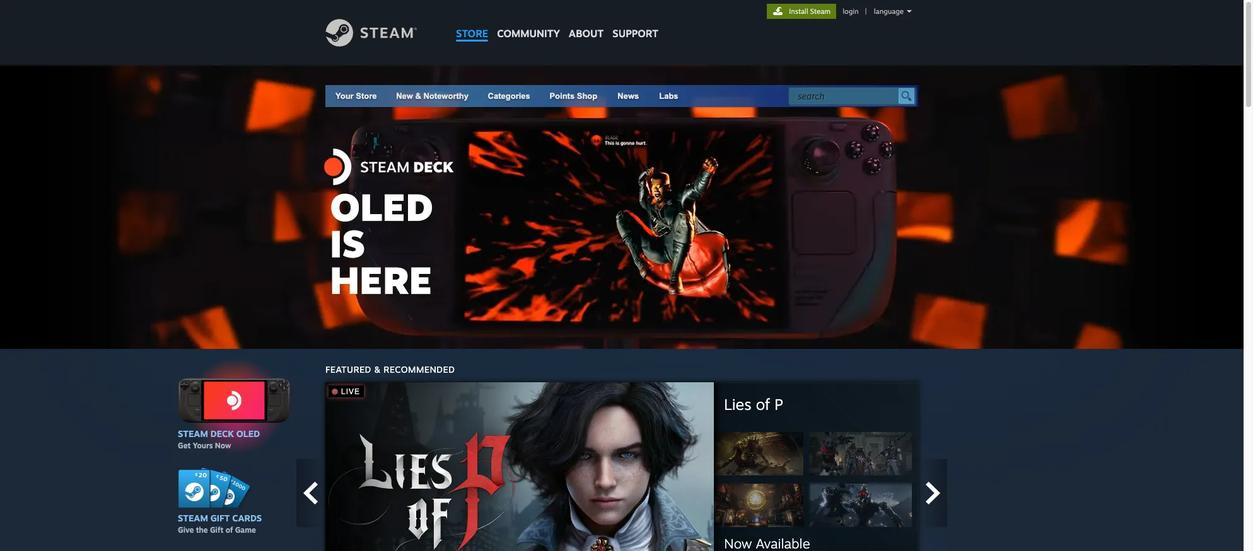 Task type: describe. For each thing, give the bounding box(es) containing it.
points
[[550, 91, 575, 101]]

store link
[[452, 0, 493, 46]]

yours
[[193, 441, 213, 451]]

new & noteworthy link
[[396, 91, 469, 101]]

labs
[[659, 91, 678, 101]]

p
[[775, 395, 783, 414]]

community link
[[493, 0, 564, 46]]

give
[[178, 526, 194, 536]]

shop
[[577, 91, 597, 101]]

your store
[[336, 91, 377, 101]]

new & noteworthy
[[396, 91, 469, 101]]

0 horizontal spatial of
[[226, 526, 233, 536]]

your
[[336, 91, 354, 101]]

categories link
[[488, 91, 530, 101]]

store
[[356, 91, 377, 101]]

get
[[178, 441, 191, 451]]

points shop
[[550, 91, 597, 101]]

steam for steam gift cards
[[178, 514, 208, 524]]

install
[[789, 7, 808, 16]]

noteworthy
[[423, 91, 469, 101]]

featured
[[325, 365, 371, 375]]

support link
[[608, 0, 663, 43]]

steam deck oled
[[178, 429, 260, 439]]

cards
[[232, 514, 262, 524]]

about link
[[564, 0, 608, 43]]

deck
[[210, 429, 234, 439]]

game
[[235, 526, 256, 536]]



Task type: locate. For each thing, give the bounding box(es) containing it.
0 vertical spatial gift
[[210, 514, 230, 524]]

community
[[497, 27, 560, 40]]

install steam
[[789, 7, 831, 16]]

of
[[756, 395, 770, 414], [226, 526, 233, 536]]

login | language
[[843, 7, 904, 16]]

new
[[396, 91, 413, 101]]

featured & recommended
[[325, 365, 455, 375]]

search text field
[[798, 88, 896, 105]]

news
[[618, 91, 639, 101]]

your store link
[[336, 91, 377, 101]]

steam right "install"
[[810, 7, 831, 16]]

install steam link
[[767, 4, 836, 19]]

1 vertical spatial of
[[226, 526, 233, 536]]

about
[[569, 27, 604, 40]]

steam for steam deck oled
[[178, 429, 208, 439]]

steam
[[810, 7, 831, 16], [178, 429, 208, 439], [178, 514, 208, 524]]

oled
[[236, 429, 260, 439]]

give the gift of game
[[178, 526, 256, 536]]

login link
[[840, 7, 861, 16]]

0 vertical spatial steam
[[810, 7, 831, 16]]

1 vertical spatial &
[[374, 365, 381, 375]]

lies of p link
[[325, 383, 918, 552]]

0 vertical spatial &
[[415, 91, 421, 101]]

1 vertical spatial gift
[[210, 526, 224, 536]]

&
[[415, 91, 421, 101], [374, 365, 381, 375]]

|
[[865, 7, 867, 16]]

steam gift cards
[[178, 514, 262, 524]]

categories
[[488, 91, 530, 101]]

& right new
[[415, 91, 421, 101]]

1 vertical spatial steam
[[178, 429, 208, 439]]

lies of p
[[724, 395, 783, 414]]

0 horizontal spatial &
[[374, 365, 381, 375]]

lies
[[724, 395, 751, 414]]

recommended
[[384, 365, 455, 375]]

store
[[456, 27, 488, 40]]

2 vertical spatial steam
[[178, 514, 208, 524]]

labs link
[[649, 85, 688, 107]]

gift
[[210, 514, 230, 524], [210, 526, 224, 536]]

the
[[196, 526, 208, 536]]

steam up give
[[178, 514, 208, 524]]

of down the "steam gift cards"
[[226, 526, 233, 536]]

1 horizontal spatial of
[[756, 395, 770, 414]]

login
[[843, 7, 859, 16]]

news link
[[607, 85, 649, 107]]

now
[[215, 441, 231, 451]]

1 horizontal spatial &
[[415, 91, 421, 101]]

steam up get
[[178, 429, 208, 439]]

support
[[613, 27, 658, 40]]

of left p
[[756, 395, 770, 414]]

points shop link
[[539, 85, 607, 107]]

& for featured
[[374, 365, 381, 375]]

get yours now
[[178, 441, 231, 451]]

gift down the "steam gift cards"
[[210, 526, 224, 536]]

0 vertical spatial of
[[756, 395, 770, 414]]

language
[[874, 7, 904, 16]]

& right featured
[[374, 365, 381, 375]]

& for new
[[415, 91, 421, 101]]

gift up give the gift of game
[[210, 514, 230, 524]]



Task type: vqa. For each thing, say whether or not it's contained in the screenshot.
Labs
yes



